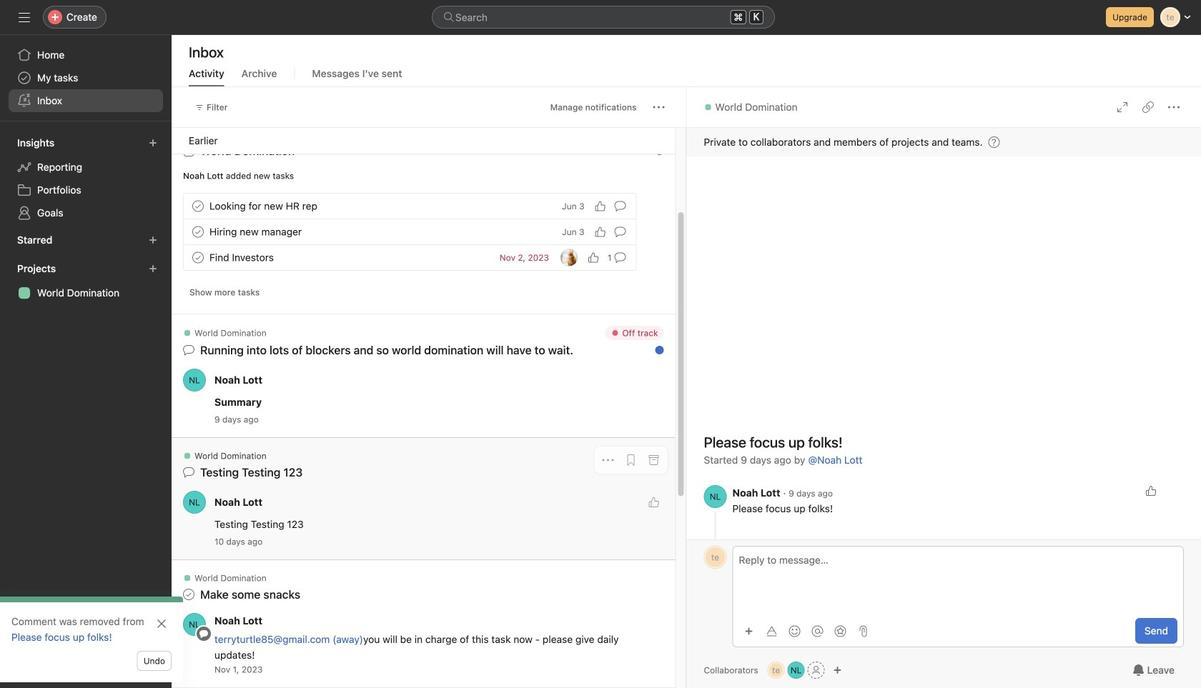 Task type: describe. For each thing, give the bounding box(es) containing it.
Search tasks, projects, and more text field
[[432, 6, 775, 29]]

open user profile image
[[704, 485, 727, 508]]

mark complete image
[[189, 223, 207, 241]]

0 likes. click to like this message comment image
[[1145, 485, 1157, 497]]

open user profile image for 2nd archive notification icon from the bottom
[[183, 369, 206, 392]]

projects element
[[0, 256, 172, 307]]

add items to starred image
[[149, 236, 157, 245]]

mark complete image for toggle assignee popover image
[[189, 249, 207, 266]]

mark complete checkbox for toggle assignee popover image
[[189, 249, 207, 266]]

0 vertical spatial 0 likes. click to like this task image
[[595, 201, 606, 212]]

status update icon image
[[183, 345, 194, 356]]

new project or portfolio image
[[149, 265, 157, 273]]

2 mark complete checkbox from the top
[[189, 223, 207, 241]]

0 comments image for second mark complete option from the top of the page
[[615, 226, 626, 238]]

0 vertical spatial 0 likes. click to like this task image
[[595, 226, 606, 238]]

close image
[[156, 618, 167, 630]]

0 horizontal spatial add or remove collaborators image
[[788, 662, 805, 679]]

mark complete image for the topmost 0 likes. click to like this task icon
[[189, 198, 207, 215]]

message icon image
[[183, 467, 194, 478]]

0 comments image for the topmost 0 likes. click to like this task icon's mark complete option
[[615, 201, 626, 212]]

formatting image
[[766, 626, 778, 637]]

3 open user profile image from the top
[[183, 613, 206, 636]]

mark complete checkbox for the topmost 0 likes. click to like this task icon
[[189, 198, 207, 215]]



Task type: locate. For each thing, give the bounding box(es) containing it.
mark complete checkbox up mark complete image
[[189, 198, 207, 215]]

1 vertical spatial mark complete checkbox
[[189, 223, 207, 241]]

emoji image
[[789, 626, 800, 637]]

archive notification image
[[648, 331, 660, 342], [648, 455, 660, 466]]

1 mark complete checkbox from the top
[[189, 198, 207, 215]]

more actions image
[[653, 102, 665, 113], [1168, 102, 1180, 113], [602, 331, 614, 342], [602, 455, 614, 466]]

0 likes. click to like this task image
[[595, 201, 606, 212], [588, 252, 599, 263]]

global element
[[0, 35, 172, 121]]

1 archive notification image from the top
[[648, 331, 660, 342]]

insert an object image
[[745, 627, 753, 636]]

toggle assignee popover image
[[560, 249, 578, 266]]

mark complete checkbox right add items to starred icon
[[189, 223, 207, 241]]

1 vertical spatial 0 likes. click to like this task image
[[588, 252, 599, 263]]

add or remove collaborators image down appreciations icon
[[833, 666, 842, 675]]

open user profile image right close icon
[[183, 613, 206, 636]]

add or remove collaborators image
[[788, 662, 805, 679], [833, 666, 842, 675]]

add to bookmarks image for first archive notification icon from the bottom of the page
[[625, 455, 637, 466]]

3 mark complete checkbox from the top
[[189, 249, 207, 266]]

hide sidebar image
[[19, 11, 30, 23]]

at mention image
[[812, 626, 823, 637]]

0 vertical spatial mark complete image
[[189, 198, 207, 215]]

0 vertical spatial add to bookmarks image
[[625, 331, 637, 342]]

0 vertical spatial archive notification image
[[648, 331, 660, 342]]

2 open user profile image from the top
[[183, 491, 206, 514]]

full screen image
[[1117, 102, 1128, 113]]

1 vertical spatial 0 comments image
[[615, 226, 626, 238]]

2 add to bookmarks image from the top
[[625, 455, 637, 466]]

2 vertical spatial mark complete checkbox
[[189, 249, 207, 266]]

1 vertical spatial archive notification image
[[648, 455, 660, 466]]

0 vertical spatial mark complete checkbox
[[189, 198, 207, 215]]

appreciations image
[[835, 626, 846, 637]]

1 vertical spatial open user profile image
[[183, 491, 206, 514]]

1 horizontal spatial 0 likes. click to like this task image
[[648, 497, 660, 508]]

1 vertical spatial add to bookmarks image
[[625, 455, 637, 466]]

1 vertical spatial 0 likes. click to like this task image
[[648, 497, 660, 508]]

mark complete image
[[189, 198, 207, 215], [189, 249, 207, 266]]

0 comments image
[[615, 201, 626, 212], [615, 226, 626, 238]]

copy link image
[[1143, 102, 1154, 113]]

open user profile image down message icon
[[183, 491, 206, 514]]

2 mark complete image from the top
[[189, 249, 207, 266]]

attach a file or paste an image image
[[858, 626, 869, 637]]

1 horizontal spatial add or remove collaborators image
[[833, 666, 842, 675]]

0 vertical spatial open user profile image
[[183, 369, 206, 392]]

mark complete image up mark complete image
[[189, 198, 207, 215]]

1 add to bookmarks image from the top
[[625, 331, 637, 342]]

add or remove collaborators image down emoji "image" on the bottom of the page
[[788, 662, 805, 679]]

1 0 comments image from the top
[[615, 201, 626, 212]]

1 open user profile image from the top
[[183, 369, 206, 392]]

insights element
[[0, 130, 172, 227]]

Mark complete checkbox
[[189, 198, 207, 215], [189, 223, 207, 241], [189, 249, 207, 266]]

mark complete image down mark complete image
[[189, 249, 207, 266]]

0 likes. click to like this task image
[[595, 226, 606, 238], [648, 497, 660, 508]]

add to bookmarks image
[[625, 331, 637, 342], [625, 455, 637, 466]]

toolbar
[[739, 621, 873, 642]]

add to bookmarks image for 2nd archive notification icon from the bottom
[[625, 331, 637, 342]]

2 0 comments image from the top
[[615, 226, 626, 238]]

2 archive notification image from the top
[[648, 455, 660, 466]]

1 comment image
[[615, 252, 626, 263]]

open user profile image
[[183, 369, 206, 392], [183, 491, 206, 514], [183, 613, 206, 636]]

1 mark complete image from the top
[[189, 198, 207, 215]]

open user profile image for first archive notification icon from the bottom of the page
[[183, 491, 206, 514]]

0 horizontal spatial 0 likes. click to like this task image
[[595, 226, 606, 238]]

2 vertical spatial open user profile image
[[183, 613, 206, 636]]

open user profile image down status update icon
[[183, 369, 206, 392]]

mark complete checkbox down mark complete image
[[189, 249, 207, 266]]

new insights image
[[149, 139, 157, 147]]

0 vertical spatial 0 comments image
[[615, 201, 626, 212]]

None field
[[432, 6, 775, 29]]

1 vertical spatial mark complete image
[[189, 249, 207, 266]]



Task type: vqa. For each thing, say whether or not it's contained in the screenshot.
LIST ITEM
no



